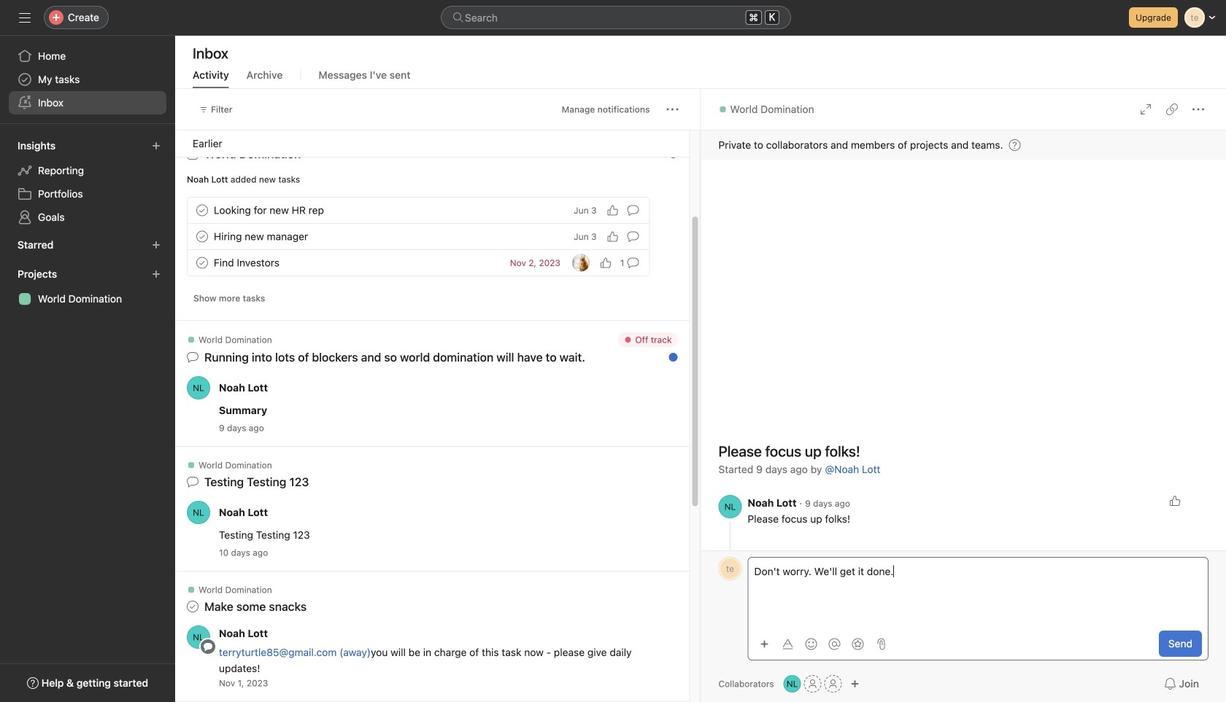 Task type: locate. For each thing, give the bounding box(es) containing it.
1 mark complete checkbox from the top
[[193, 202, 211, 219]]

toggle assignee popover image
[[572, 254, 590, 272]]

1 0 comments image from the top
[[627, 205, 639, 216]]

add or remove collaborators image
[[784, 676, 801, 693], [851, 680, 859, 689]]

appreciations image
[[852, 639, 864, 651]]

Search tasks, projects, and more text field
[[441, 6, 791, 29]]

1 more actions image from the left
[[667, 104, 678, 115]]

formatting image
[[782, 639, 794, 651]]

2 mark complete checkbox from the top
[[193, 228, 211, 246]]

mark complete image down mark complete image
[[193, 228, 211, 246]]

copy link image
[[1166, 104, 1178, 115]]

0 vertical spatial mark complete checkbox
[[193, 202, 211, 219]]

0 vertical spatial 0 likes. click to like this task image
[[607, 205, 619, 216]]

1 vertical spatial open user profile image
[[719, 496, 742, 519]]

emoji image
[[805, 639, 817, 651]]

more actions image
[[667, 104, 678, 115], [1193, 104, 1204, 115]]

0 likes. click to like this task image
[[607, 205, 619, 216], [607, 231, 619, 243], [600, 257, 612, 269]]

mark complete image right new project or portfolio icon
[[193, 254, 211, 272]]

attach a file or paste an image image
[[875, 639, 887, 651]]

insights element
[[0, 133, 175, 232]]

add or remove collaborators image down appreciations "image"
[[851, 680, 859, 689]]

2 mark complete image from the top
[[193, 254, 211, 272]]

add or remove collaborators image down formatting icon
[[784, 676, 801, 693]]

2 0 comments image from the top
[[627, 231, 639, 243]]

1 vertical spatial 0 likes. click to like this task image
[[607, 231, 619, 243]]

toolbar
[[754, 634, 891, 655]]

0 horizontal spatial more actions image
[[667, 104, 678, 115]]

archive notification image
[[662, 338, 673, 350]]

add items to starred image
[[152, 241, 161, 250]]

1 vertical spatial mark complete image
[[193, 254, 211, 272]]

message icon image
[[187, 477, 199, 488]]

1 horizontal spatial more actions image
[[1193, 104, 1204, 115]]

open user profile image
[[187, 501, 210, 525]]

mark complete checkbox down mark complete image
[[193, 228, 211, 246]]

None field
[[441, 6, 791, 29]]

0 vertical spatial 0 comments image
[[627, 205, 639, 216]]

Mark complete checkbox
[[193, 202, 211, 219], [193, 228, 211, 246]]

mark complete checkbox up mark complete checkbox
[[193, 202, 211, 219]]

add to bookmarks image
[[638, 338, 650, 350]]

new insights image
[[152, 142, 161, 150]]

0 comments image for second mark complete option from the top of the page
[[627, 231, 639, 243]]

open user profile image
[[187, 377, 210, 400], [719, 496, 742, 519], [187, 626, 210, 650]]

mark complete image
[[193, 228, 211, 246], [193, 254, 211, 272]]

0 comments image
[[627, 205, 639, 216], [627, 231, 639, 243]]

1 vertical spatial 0 comments image
[[627, 231, 639, 243]]

0 likes. click to like this task image for 0 comments 'icon' corresponding to second mark complete option from the top of the page
[[607, 231, 619, 243]]

hide sidebar image
[[19, 12, 31, 23]]

0 comments image for 2nd mark complete option from the bottom of the page
[[627, 205, 639, 216]]

0 vertical spatial mark complete image
[[193, 228, 211, 246]]

1 vertical spatial mark complete checkbox
[[193, 228, 211, 246]]

1 mark complete image from the top
[[193, 228, 211, 246]]



Task type: vqa. For each thing, say whether or not it's contained in the screenshot.
rightmost More actions icon
yes



Task type: describe. For each thing, give the bounding box(es) containing it.
mark complete image
[[193, 202, 211, 219]]

new project or portfolio image
[[152, 270, 161, 279]]

Mark complete checkbox
[[193, 254, 211, 272]]

2 vertical spatial open user profile image
[[187, 626, 210, 650]]

2 more actions image from the left
[[1193, 104, 1204, 115]]

0 likes. click to like this message comment image
[[1169, 496, 1181, 507]]

status update icon image
[[187, 352, 199, 363]]

0 likes. click to like this task image for 0 comments 'icon' corresponding to 2nd mark complete option from the bottom of the page
[[607, 205, 619, 216]]

full screen image
[[1140, 104, 1152, 115]]

0 horizontal spatial add or remove collaborators image
[[784, 676, 801, 693]]

1 horizontal spatial add or remove collaborators image
[[851, 680, 859, 689]]

more actions image
[[615, 338, 627, 350]]

mark complete image for mark complete checkbox
[[193, 254, 211, 272]]

insert an object image
[[760, 640, 769, 649]]

projects element
[[0, 261, 175, 314]]

global element
[[0, 36, 175, 123]]

1 comment image
[[627, 257, 639, 269]]

at mention image
[[829, 639, 840, 651]]

mark complete image for second mark complete option from the top of the page
[[193, 228, 211, 246]]

2 vertical spatial 0 likes. click to like this task image
[[600, 257, 612, 269]]

0 vertical spatial open user profile image
[[187, 377, 210, 400]]



